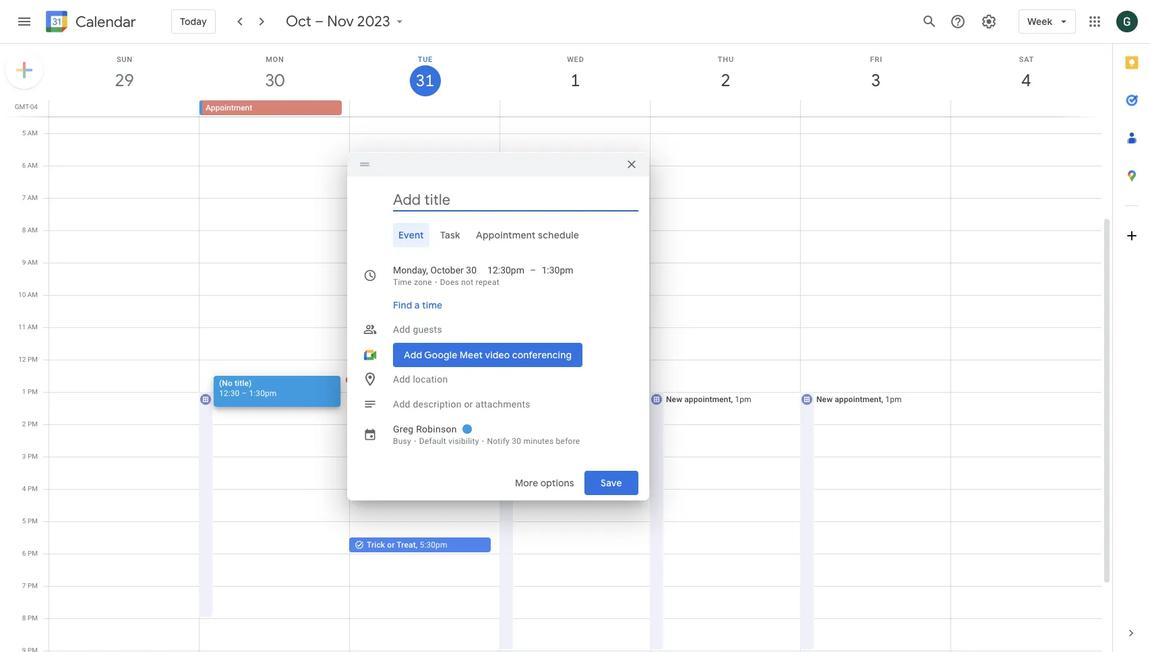 Task type: vqa. For each thing, say whether or not it's contained in the screenshot.
FIND A TIME
yes



Task type: describe. For each thing, give the bounding box(es) containing it.
gmt-04
[[15, 103, 38, 111]]

sun 29
[[114, 55, 133, 92]]

1 1pm from the left
[[735, 395, 752, 405]]

pm for 3 pm
[[28, 453, 38, 461]]

notify
[[487, 437, 510, 446]]

2 horizontal spatial ,
[[882, 395, 884, 405]]

12 pm
[[18, 356, 38, 364]]

3 pm
[[22, 453, 38, 461]]

robinson
[[416, 424, 457, 435]]

trick or treat , 5:30pm
[[367, 541, 448, 550]]

a
[[415, 299, 420, 311]]

thu 2
[[718, 55, 734, 92]]

tue
[[418, 55, 433, 64]]

fri
[[871, 55, 883, 64]]

appointment schedule
[[476, 229, 580, 241]]

calendar element
[[43, 8, 136, 38]]

11
[[18, 324, 26, 331]]

guests
[[413, 324, 442, 335]]

2 new from the left
[[666, 395, 683, 405]]

10 am
[[18, 291, 38, 299]]

3 new from the left
[[817, 395, 833, 405]]

mon
[[266, 55, 284, 64]]

add guests
[[393, 324, 442, 335]]

29
[[114, 69, 133, 92]]

visibility
[[449, 437, 479, 446]]

1 inside wed 1
[[570, 69, 580, 92]]

2 appointment from the left
[[685, 395, 731, 405]]

3 inside the fri 3
[[871, 69, 880, 92]]

find a time
[[393, 299, 443, 311]]

trick
[[367, 541, 385, 550]]

wed 1
[[567, 55, 585, 92]]

0 horizontal spatial ,
[[416, 541, 418, 550]]

add for add location
[[393, 374, 411, 385]]

sat 4
[[1020, 55, 1035, 92]]

add for add guests
[[393, 324, 411, 335]]

calendar
[[76, 12, 136, 31]]

monday,
[[393, 265, 428, 276]]

12
[[18, 356, 26, 364]]

31 link
[[410, 65, 441, 96]]

1 vertical spatial 2
[[22, 421, 26, 428]]

12:30
[[219, 389, 240, 399]]

task
[[440, 229, 460, 241]]

zone
[[414, 278, 432, 287]]

am for 8 am
[[27, 227, 38, 234]]

minutes
[[524, 437, 554, 446]]

location
[[413, 374, 448, 385]]

fri 3
[[871, 55, 883, 92]]

find a time button
[[388, 293, 448, 317]]

pm for 6 pm
[[28, 550, 38, 558]]

5:30pm
[[420, 541, 448, 550]]

time zone
[[393, 278, 432, 287]]

event
[[399, 229, 424, 241]]

am for 6 am
[[27, 162, 38, 169]]

time
[[422, 299, 443, 311]]

2023
[[357, 12, 390, 31]]

greg robinson
[[393, 424, 457, 435]]

wed
[[567, 55, 585, 64]]

31
[[415, 70, 434, 92]]

appointment button
[[202, 100, 342, 115]]

appointment row
[[43, 100, 1113, 117]]

6 for 6 pm
[[22, 550, 26, 558]]

main drawer image
[[16, 13, 32, 30]]

11 am
[[18, 324, 38, 331]]

mon 30
[[264, 55, 284, 92]]

12:30pm
[[488, 265, 525, 276]]

description
[[413, 399, 462, 410]]

new appointment button
[[499, 392, 641, 652]]

task button
[[435, 223, 466, 247]]

week button
[[1019, 5, 1076, 38]]

1 vertical spatial 1
[[22, 389, 26, 396]]

30 for mon 30
[[264, 69, 284, 92]]

1 horizontal spatial ,
[[731, 395, 733, 405]]

october
[[431, 265, 464, 276]]

8 am
[[22, 227, 38, 234]]

29 link
[[109, 65, 140, 96]]

6 cell from the left
[[951, 100, 1101, 117]]

title)
[[235, 379, 252, 389]]

gmt-
[[15, 103, 30, 111]]

today button
[[171, 5, 216, 38]]

grid containing 29
[[0, 44, 1113, 653]]

4 inside the sat 4
[[1021, 69, 1031, 92]]

default visibility
[[419, 437, 479, 446]]

2 cell from the left
[[350, 100, 500, 117]]

5 cell from the left
[[801, 100, 951, 117]]

12:30pm – 1:30pm
[[488, 265, 574, 276]]

tue 31
[[415, 55, 434, 92]]

04
[[30, 103, 38, 111]]

does not repeat
[[440, 278, 500, 287]]

(no title) 12:30 – 1:30pm
[[219, 379, 277, 399]]

9
[[22, 259, 26, 266]]

appointment schedule button
[[471, 223, 585, 247]]

schedule
[[539, 229, 580, 241]]

am for 10 am
[[27, 291, 38, 299]]

7 for 7 am
[[22, 194, 26, 202]]

before
[[556, 437, 580, 446]]

6 am
[[22, 162, 38, 169]]

am for 7 am
[[27, 194, 38, 202]]



Task type: locate. For each thing, give the bounding box(es) containing it.
5 am
[[22, 130, 38, 137]]

sat
[[1020, 55, 1035, 64]]

7 pm from the top
[[28, 550, 38, 558]]

am right 9
[[27, 259, 38, 266]]

1 horizontal spatial tab list
[[1114, 44, 1151, 615]]

0 horizontal spatial appointment
[[206, 103, 252, 113]]

monday, october 30
[[393, 265, 477, 276]]

1 pm
[[22, 389, 38, 396]]

add for add description or attachments
[[393, 399, 411, 410]]

2 vertical spatial –
[[242, 389, 247, 399]]

6
[[22, 162, 26, 169], [22, 550, 26, 558]]

2 inside thu 2
[[720, 69, 730, 92]]

event button
[[393, 223, 429, 247]]

2 down 1 pm in the bottom of the page
[[22, 421, 26, 428]]

time
[[393, 278, 412, 287]]

1 horizontal spatial –
[[315, 12, 324, 31]]

am for 11 am
[[27, 324, 38, 331]]

not
[[461, 278, 474, 287]]

2 8 from the top
[[22, 615, 26, 623]]

3 add from the top
[[393, 399, 411, 410]]

add location
[[393, 374, 448, 385]]

pm for 4 pm
[[28, 486, 38, 493]]

1 vertical spatial 6
[[22, 550, 26, 558]]

today
[[180, 16, 207, 28]]

does
[[440, 278, 459, 287]]

(no
[[219, 379, 233, 389]]

7 am
[[22, 194, 38, 202]]

4 link
[[1011, 65, 1042, 96]]

7 down the 6 pm
[[22, 583, 26, 590]]

4 am from the top
[[27, 227, 38, 234]]

0 horizontal spatial new appointment , 1pm
[[666, 395, 752, 405]]

1 horizontal spatial new appointment , 1pm
[[817, 395, 902, 405]]

30 link
[[259, 65, 290, 96]]

1 vertical spatial appointment
[[476, 229, 536, 241]]

pm for 12 pm
[[28, 356, 38, 364]]

Add title text field
[[393, 190, 639, 210]]

am down the 7 am
[[27, 227, 38, 234]]

8 for 8 pm
[[22, 615, 26, 623]]

pm up 5 pm
[[28, 486, 38, 493]]

1 down wed
[[570, 69, 580, 92]]

0 vertical spatial or
[[464, 399, 473, 410]]

4 down sat
[[1021, 69, 1031, 92]]

8 down 7 pm
[[22, 615, 26, 623]]

2 1pm from the left
[[886, 395, 902, 405]]

0 horizontal spatial 4
[[22, 486, 26, 493]]

pm up the 2 pm
[[28, 389, 38, 396]]

notify 30 minutes before
[[487, 437, 580, 446]]

cell down 4 link
[[951, 100, 1101, 117]]

1 horizontal spatial new
[[666, 395, 683, 405]]

4 pm from the top
[[28, 453, 38, 461]]

add down find
[[393, 324, 411, 335]]

8
[[22, 227, 26, 234], [22, 615, 26, 623]]

appointment inside appointment 'button'
[[206, 103, 252, 113]]

cell down 3 link
[[801, 100, 951, 117]]

1 vertical spatial 30
[[466, 265, 477, 276]]

0 vertical spatial 2
[[720, 69, 730, 92]]

add guests button
[[388, 317, 639, 342]]

1 horizontal spatial 4
[[1021, 69, 1031, 92]]

1:30pm inside (no title) 12:30 – 1:30pm
[[249, 389, 277, 399]]

pm right 12
[[28, 356, 38, 364]]

3 down fri in the top right of the page
[[871, 69, 880, 92]]

1 horizontal spatial 3
[[871, 69, 880, 92]]

3 link
[[861, 65, 892, 96]]

1 down 12
[[22, 389, 26, 396]]

add left location
[[393, 374, 411, 385]]

0 vertical spatial add
[[393, 324, 411, 335]]

add inside dropdown button
[[393, 324, 411, 335]]

30 inside the mon 30
[[264, 69, 284, 92]]

0 horizontal spatial 30
[[264, 69, 284, 92]]

pm down 4 pm
[[28, 518, 38, 525]]

6 up the 7 am
[[22, 162, 26, 169]]

3 am from the top
[[27, 194, 38, 202]]

2 horizontal spatial 30
[[512, 437, 522, 446]]

0 vertical spatial 1
[[570, 69, 580, 92]]

add up greg
[[393, 399, 411, 410]]

0 horizontal spatial 3
[[22, 453, 26, 461]]

2 vertical spatial add
[[393, 399, 411, 410]]

calendar heading
[[73, 12, 136, 31]]

2 6 from the top
[[22, 550, 26, 558]]

new appointment
[[516, 395, 581, 405]]

repeat
[[476, 278, 500, 287]]

2 new appointment , 1pm from the left
[[817, 395, 902, 405]]

pm down the 6 pm
[[28, 583, 38, 590]]

pm for 7 pm
[[28, 583, 38, 590]]

30 up does not repeat
[[466, 265, 477, 276]]

5
[[22, 130, 26, 137], [22, 518, 26, 525]]

3 pm from the top
[[28, 421, 38, 428]]

30 down mon
[[264, 69, 284, 92]]

or inside grid
[[387, 541, 395, 550]]

7
[[22, 194, 26, 202], [22, 583, 26, 590]]

am down 6 am
[[27, 194, 38, 202]]

2 down thu
[[720, 69, 730, 92]]

pm for 2 pm
[[28, 421, 38, 428]]

cell
[[49, 100, 200, 117], [350, 100, 500, 117], [500, 100, 651, 117], [651, 100, 801, 117], [801, 100, 951, 117], [951, 100, 1101, 117]]

2 pm from the top
[[28, 389, 38, 396]]

1 horizontal spatial 1:30pm
[[542, 265, 574, 276]]

6 pm from the top
[[28, 518, 38, 525]]

am for 5 am
[[27, 130, 38, 137]]

4 up 5 pm
[[22, 486, 26, 493]]

pm for 1 pm
[[28, 389, 38, 396]]

1 horizontal spatial or
[[464, 399, 473, 410]]

am for 9 am
[[27, 259, 38, 266]]

2 7 from the top
[[22, 583, 26, 590]]

0 vertical spatial 30
[[264, 69, 284, 92]]

1 horizontal spatial 30
[[466, 265, 477, 276]]

pm for 5 pm
[[28, 518, 38, 525]]

3 cell from the left
[[500, 100, 651, 117]]

settings menu image
[[981, 13, 998, 30]]

3
[[871, 69, 880, 92], [22, 453, 26, 461]]

0 vertical spatial 4
[[1021, 69, 1031, 92]]

8 pm from the top
[[28, 583, 38, 590]]

pm down 7 pm
[[28, 615, 38, 623]]

pm down 5 pm
[[28, 550, 38, 558]]

30 right notify
[[512, 437, 522, 446]]

4 pm
[[22, 486, 38, 493]]

week
[[1028, 16, 1053, 28]]

1 vertical spatial or
[[387, 541, 395, 550]]

pm down the 2 pm
[[28, 453, 38, 461]]

0 horizontal spatial tab list
[[358, 223, 639, 247]]

0 vertical spatial 6
[[22, 162, 26, 169]]

30 for notify 30 minutes before
[[512, 437, 522, 446]]

0 vertical spatial 8
[[22, 227, 26, 234]]

or
[[464, 399, 473, 410], [387, 541, 395, 550]]

find
[[393, 299, 412, 311]]

8 up 9
[[22, 227, 26, 234]]

oct – nov 2023 button
[[280, 12, 412, 31]]

8 pm
[[22, 615, 38, 623]]

– for oct
[[315, 12, 324, 31]]

busy
[[393, 437, 411, 446]]

4
[[1021, 69, 1031, 92], [22, 486, 26, 493]]

9 pm from the top
[[28, 615, 38, 623]]

1 horizontal spatial 1pm
[[886, 395, 902, 405]]

1 6 from the top
[[22, 162, 26, 169]]

add
[[393, 324, 411, 335], [393, 374, 411, 385], [393, 399, 411, 410]]

,
[[731, 395, 733, 405], [882, 395, 884, 405], [416, 541, 418, 550]]

10
[[18, 291, 26, 299]]

– right 12:30pm
[[530, 265, 537, 276]]

or right trick at the bottom left
[[387, 541, 395, 550]]

7 pm
[[22, 583, 38, 590]]

2 pm
[[22, 421, 38, 428]]

new inside new appointment button
[[516, 395, 532, 405]]

2
[[720, 69, 730, 92], [22, 421, 26, 428]]

3 down the 2 pm
[[22, 453, 26, 461]]

cell down 2 link
[[651, 100, 801, 117]]

1:30pm down title)
[[249, 389, 277, 399]]

1 horizontal spatial 1
[[570, 69, 580, 92]]

1 vertical spatial 5
[[22, 518, 26, 525]]

treat
[[397, 541, 416, 550]]

1 vertical spatial 8
[[22, 615, 26, 623]]

2 horizontal spatial –
[[530, 265, 537, 276]]

7 am from the top
[[27, 324, 38, 331]]

1 5 from the top
[[22, 130, 26, 137]]

6 pm
[[22, 550, 38, 558]]

5 pm
[[22, 518, 38, 525]]

appointment inside appointment schedule button
[[476, 229, 536, 241]]

1 new from the left
[[516, 395, 532, 405]]

cell down 29 link
[[49, 100, 200, 117]]

1 link
[[560, 65, 591, 96]]

nov
[[327, 12, 354, 31]]

tab list containing event
[[358, 223, 639, 247]]

5 down 4 pm
[[22, 518, 26, 525]]

appointment for appointment
[[206, 103, 252, 113]]

pm down 1 pm in the bottom of the page
[[28, 421, 38, 428]]

1pm
[[735, 395, 752, 405], [886, 395, 902, 405]]

5 for 5 am
[[22, 130, 26, 137]]

oct – nov 2023
[[286, 12, 390, 31]]

2 add from the top
[[393, 374, 411, 385]]

1
[[570, 69, 580, 92], [22, 389, 26, 396]]

2 horizontal spatial new
[[817, 395, 833, 405]]

0 horizontal spatial new
[[516, 395, 532, 405]]

1 8 from the top
[[22, 227, 26, 234]]

5 down gmt-
[[22, 130, 26, 137]]

– down title)
[[242, 389, 247, 399]]

– right oct
[[315, 12, 324, 31]]

8 for 8 am
[[22, 227, 26, 234]]

am right "10"
[[27, 291, 38, 299]]

0 horizontal spatial 1pm
[[735, 395, 752, 405]]

0 vertical spatial –
[[315, 12, 324, 31]]

4 cell from the left
[[651, 100, 801, 117]]

1 vertical spatial 3
[[22, 453, 26, 461]]

pm for 8 pm
[[28, 615, 38, 623]]

0 horizontal spatial appointment
[[534, 395, 581, 405]]

sun
[[117, 55, 133, 64]]

am down 04
[[27, 130, 38, 137]]

0 horizontal spatial 1
[[22, 389, 26, 396]]

add description or attachments
[[393, 399, 531, 410]]

2 vertical spatial 30
[[512, 437, 522, 446]]

1 horizontal spatial appointment
[[476, 229, 536, 241]]

1 horizontal spatial 2
[[720, 69, 730, 92]]

new
[[516, 395, 532, 405], [666, 395, 683, 405], [817, 395, 833, 405]]

appointment inside button
[[534, 395, 581, 405]]

0 horizontal spatial –
[[242, 389, 247, 399]]

7 for 7 pm
[[22, 583, 26, 590]]

5 for 5 pm
[[22, 518, 26, 525]]

oct
[[286, 12, 311, 31]]

0 vertical spatial 5
[[22, 130, 26, 137]]

to element
[[530, 263, 537, 277]]

default
[[419, 437, 446, 446]]

1 vertical spatial 1:30pm
[[249, 389, 277, 399]]

0 vertical spatial 7
[[22, 194, 26, 202]]

appointment for appointment schedule
[[476, 229, 536, 241]]

1 7 from the top
[[22, 194, 26, 202]]

9 am
[[22, 259, 38, 266]]

1 vertical spatial add
[[393, 374, 411, 385]]

1 cell from the left
[[49, 100, 200, 117]]

attachments
[[476, 399, 531, 410]]

0 vertical spatial 1:30pm
[[542, 265, 574, 276]]

1 am from the top
[[27, 130, 38, 137]]

2 5 from the top
[[22, 518, 26, 525]]

1 vertical spatial –
[[530, 265, 537, 276]]

0 horizontal spatial 2
[[22, 421, 26, 428]]

cell down 1 "link"
[[500, 100, 651, 117]]

2 am from the top
[[27, 162, 38, 169]]

5 pm from the top
[[28, 486, 38, 493]]

1 add from the top
[[393, 324, 411, 335]]

1 appointment from the left
[[534, 395, 581, 405]]

– inside (no title) 12:30 – 1:30pm
[[242, 389, 247, 399]]

3 appointment from the left
[[835, 395, 882, 405]]

or right description
[[464, 399, 473, 410]]

tab list
[[1114, 44, 1151, 615], [358, 223, 639, 247]]

1 vertical spatial 4
[[22, 486, 26, 493]]

1 vertical spatial 7
[[22, 583, 26, 590]]

6 down 5 pm
[[22, 550, 26, 558]]

5 am from the top
[[27, 259, 38, 266]]

0 vertical spatial appointment
[[206, 103, 252, 113]]

–
[[315, 12, 324, 31], [530, 265, 537, 276], [242, 389, 247, 399]]

0 horizontal spatial 1:30pm
[[249, 389, 277, 399]]

0 horizontal spatial or
[[387, 541, 395, 550]]

2 horizontal spatial appointment
[[835, 395, 882, 405]]

6 am from the top
[[27, 291, 38, 299]]

– for 12:30pm
[[530, 265, 537, 276]]

cell down 31 link
[[350, 100, 500, 117]]

am right 11
[[27, 324, 38, 331]]

1 horizontal spatial appointment
[[685, 395, 731, 405]]

1:30pm right to element
[[542, 265, 574, 276]]

7 down 6 am
[[22, 194, 26, 202]]

6 for 6 am
[[22, 162, 26, 169]]

1 pm from the top
[[28, 356, 38, 364]]

thu
[[718, 55, 734, 64]]

am up the 7 am
[[27, 162, 38, 169]]

1 new appointment , 1pm from the left
[[666, 395, 752, 405]]

0 vertical spatial 3
[[871, 69, 880, 92]]

grid
[[0, 44, 1113, 653]]



